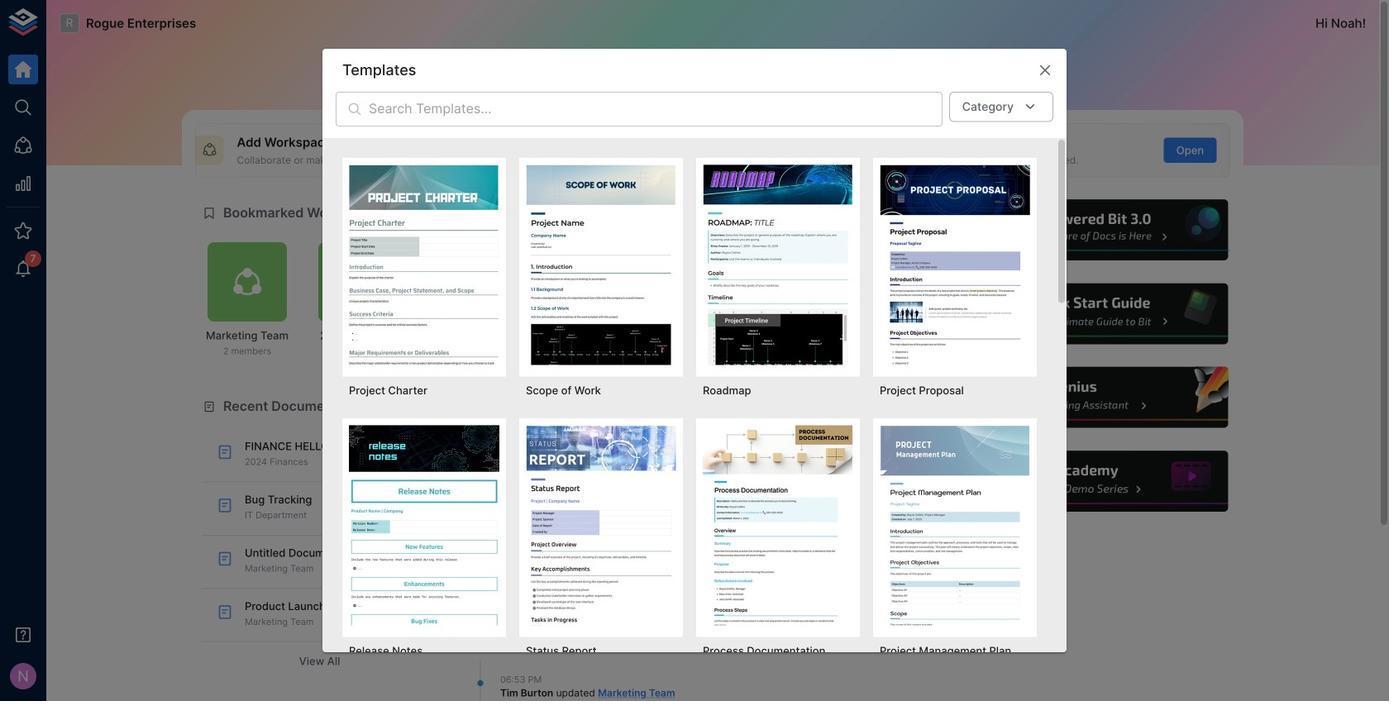 Task type: locate. For each thing, give the bounding box(es) containing it.
Search Templates... text field
[[369, 92, 943, 126]]

help image
[[982, 197, 1230, 263], [982, 281, 1230, 347], [982, 365, 1230, 430], [982, 449, 1230, 514]]

scope of work image
[[526, 164, 676, 365]]

project proposal image
[[880, 164, 1030, 365]]

dialog
[[323, 49, 1067, 701]]

process documentation image
[[703, 425, 853, 626]]

roadmap image
[[703, 164, 853, 365]]

project charter image
[[349, 164, 499, 365]]



Task type: vqa. For each thing, say whether or not it's contained in the screenshot.
Enter Title text field
no



Task type: describe. For each thing, give the bounding box(es) containing it.
3 help image from the top
[[982, 365, 1230, 430]]

1 help image from the top
[[982, 197, 1230, 263]]

2 help image from the top
[[982, 281, 1230, 347]]

release notes image
[[349, 425, 499, 626]]

status report image
[[526, 425, 676, 626]]

4 help image from the top
[[982, 449, 1230, 514]]

project management plan image
[[880, 425, 1030, 626]]



